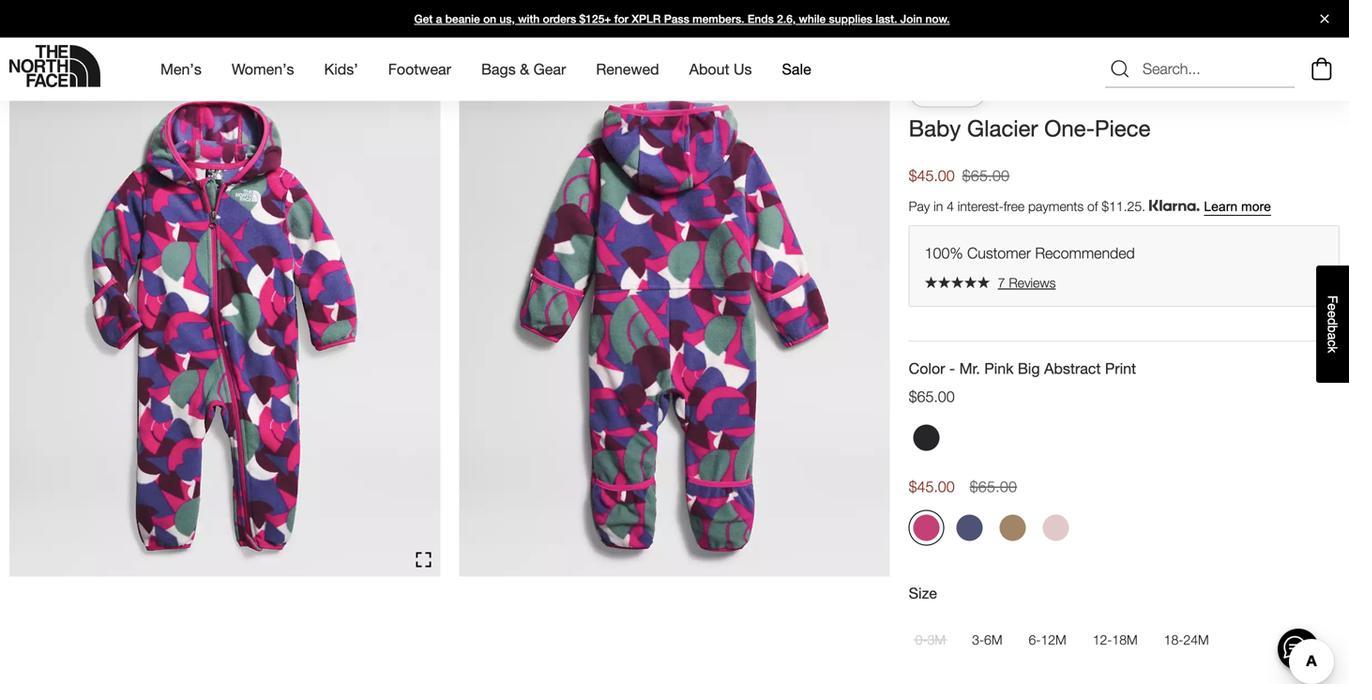 Task type: describe. For each thing, give the bounding box(es) containing it.
24m)
[[160, 34, 189, 49]]

cave blue image
[[957, 515, 983, 541]]

bags
[[481, 60, 516, 78]]

6-12m
[[1029, 632, 1067, 648]]

supplies
[[829, 12, 873, 25]]

b
[[1326, 325, 1341, 333]]

pass
[[664, 12, 690, 25]]

0-3m
[[916, 632, 946, 648]]

-
[[950, 359, 956, 377]]

2 e from the top
[[1326, 311, 1341, 318]]

interest-
[[958, 199, 1004, 214]]

reviews
[[1009, 275, 1056, 290]]

6m
[[985, 632, 1003, 648]]

3m
[[928, 632, 946, 648]]

size
[[909, 584, 937, 602]]

search all image
[[1109, 58, 1132, 80]]

free
[[1004, 199, 1025, 214]]

us,
[[500, 12, 515, 25]]

close image
[[1313, 15, 1337, 23]]

12-
[[1093, 632, 1113, 648]]

men's
[[160, 60, 202, 78]]

24m
[[1184, 632, 1209, 648]]

open full screen image
[[416, 552, 431, 567]]

Cave Blue radio
[[952, 510, 988, 546]]

glacier
[[967, 115, 1038, 141]]

1 vertical spatial kids'
[[324, 60, 358, 78]]

$11.25.
[[1102, 199, 1146, 214]]

renewed
[[596, 60, 659, 78]]

6-12m button
[[1022, 622, 1073, 658]]

1 color option group from the top
[[909, 420, 1340, 463]]

get a beanie on us, with orders $125+ for xplr pass members. ends 2.6, while supplies last. join now.
[[414, 12, 950, 25]]

12-18m button
[[1086, 622, 1145, 658]]

Search search field
[[1106, 50, 1295, 88]]

7 reviews link
[[925, 275, 1324, 291]]

xplr
[[632, 12, 661, 25]]

list box containing 0-3m
[[909, 622, 1340, 658]]

1 / from the left
[[52, 34, 56, 49]]

0 horizontal spatial a
[[436, 12, 442, 25]]

mr. pink big abstract print image
[[914, 515, 940, 541]]

almond butter big abstract print image
[[1000, 515, 1026, 541]]

big
[[1018, 359, 1040, 377]]

18-24m button
[[1158, 622, 1216, 658]]

piece
[[1095, 115, 1151, 141]]

sale link
[[782, 44, 811, 95]]

baby glacier one-piece
[[909, 115, 1151, 141]]

us
[[734, 60, 752, 78]]

0 horizontal spatial kids' link
[[64, 34, 92, 49]]

about
[[689, 60, 730, 78]]

footwear
[[388, 60, 451, 78]]

with
[[518, 12, 540, 25]]

payments
[[1029, 199, 1084, 214]]

gear
[[534, 60, 566, 78]]

f
[[1326, 295, 1341, 303]]

on
[[483, 12, 497, 25]]

2 $45.00 from the top
[[909, 478, 955, 495]]

7 reviews
[[998, 275, 1056, 290]]

learn
[[1204, 200, 1238, 214]]

bags & gear
[[481, 60, 566, 78]]

f e e d b a c k button
[[1317, 266, 1350, 383]]

0-
[[916, 632, 928, 648]]

home link
[[9, 34, 44, 49]]

color
[[909, 359, 945, 377]]

12-18m
[[1093, 632, 1138, 648]]

print
[[1105, 359, 1137, 377]]

sale
[[782, 60, 811, 78]]

0 horizontal spatial baby
[[112, 34, 141, 49]]

6-
[[1029, 632, 1041, 648]]



Task type: vqa. For each thing, say whether or not it's contained in the screenshot.
the supplies at the top of page
yes



Task type: locate. For each thing, give the bounding box(es) containing it.
1 vertical spatial a
[[1326, 333, 1341, 340]]

bags & gear link
[[481, 44, 566, 95]]

1 vertical spatial $45.00
[[909, 478, 955, 495]]

pink
[[985, 359, 1014, 377]]

1 horizontal spatial /
[[100, 34, 104, 49]]

get a beanie on us, with orders $125+ for xplr pass members. ends 2.6, while supplies last. join now. link
[[0, 0, 1350, 38]]

0 horizontal spatial /
[[52, 34, 56, 49]]

join
[[901, 12, 923, 25]]

one-
[[1045, 115, 1095, 141]]

2 color option group from the top
[[909, 510, 1340, 553]]

color - mr. pink big abstract print
[[909, 359, 1137, 377]]

100%
[[925, 244, 963, 262]]

klarna image
[[1150, 200, 1200, 211]]

women's link
[[232, 44, 294, 95]]

2 vertical spatial $65.00
[[970, 478, 1018, 495]]

$65.00 down color
[[909, 388, 955, 405]]

0 vertical spatial $65.00
[[963, 167, 1010, 185]]

a up k
[[1326, 333, 1341, 340]]

18-
[[1164, 632, 1184, 648]]

kids' right women's
[[324, 60, 358, 78]]

12m
[[1041, 632, 1067, 648]]

list box
[[909, 622, 1340, 658]]

$125+
[[580, 12, 611, 25]]

3-6m
[[972, 632, 1003, 648]]

$45.00 up in
[[909, 167, 955, 185]]

d
[[1326, 318, 1341, 325]]

0 vertical spatial kids'
[[64, 34, 92, 49]]

Purdy Pink radio
[[1039, 510, 1074, 546]]

0 horizontal spatial kids'
[[64, 34, 92, 49]]

about us link
[[689, 44, 752, 95]]

renewed link
[[596, 44, 659, 95]]

e up b
[[1326, 311, 1341, 318]]

home / kids' / baby (0-24m)
[[9, 34, 189, 49]]

1 horizontal spatial a
[[1326, 333, 1341, 340]]

purdy pink image
[[1043, 515, 1070, 541]]

abstract
[[1045, 359, 1101, 377]]

1 e from the top
[[1326, 303, 1341, 311]]

1 horizontal spatial kids'
[[324, 60, 358, 78]]

beanie
[[445, 12, 480, 25]]

for
[[615, 12, 629, 25]]

now.
[[926, 12, 950, 25]]

a right get
[[436, 12, 442, 25]]

baby left "glacier"
[[909, 115, 961, 141]]

members.
[[693, 12, 745, 25]]

view cart image
[[1307, 55, 1337, 83]]

f e e d b a c k
[[1326, 295, 1341, 353]]

learn more button
[[1204, 200, 1272, 215]]

footwear link
[[388, 44, 451, 95]]

in
[[934, 199, 943, 214]]

4
[[947, 199, 954, 214]]

1 vertical spatial $65.00
[[909, 388, 955, 405]]

women's
[[232, 60, 294, 78]]

e up d
[[1326, 303, 1341, 311]]

about us
[[689, 60, 752, 78]]

home
[[9, 34, 44, 49]]

TNF Black radio
[[909, 420, 945, 456]]

the north face home page image
[[9, 45, 100, 87]]

kids' link right "home"
[[64, 34, 92, 49]]

tnf black image
[[914, 425, 940, 451]]

2 / from the left
[[100, 34, 104, 49]]

orders
[[543, 12, 576, 25]]

$65.00 up almond butter big abstract print option
[[970, 478, 1018, 495]]

/
[[52, 34, 56, 49], [100, 34, 104, 49]]

18-24m
[[1164, 632, 1209, 648]]

0 vertical spatial $45.00
[[909, 167, 955, 185]]

recommended
[[1035, 244, 1135, 262]]

e
[[1326, 303, 1341, 311], [1326, 311, 1341, 318]]

0 vertical spatial color option group
[[909, 420, 1340, 463]]

learn more
[[1204, 200, 1272, 214]]

baby
[[112, 34, 141, 49], [909, 115, 961, 141]]

7
[[998, 275, 1006, 290]]

$45.00 up mr. pink big abstract print radio
[[909, 478, 955, 495]]

mr.
[[960, 359, 981, 377]]

a inside button
[[1326, 333, 1341, 340]]

Mr. Pink Big Abstract Print radio
[[909, 510, 945, 546]]

1 vertical spatial baby
[[909, 115, 961, 141]]

men's link
[[160, 44, 202, 95]]

customer
[[968, 244, 1031, 262]]

18m
[[1113, 632, 1138, 648]]

kids'
[[64, 34, 92, 49], [324, 60, 358, 78]]

0 vertical spatial a
[[436, 12, 442, 25]]

0 vertical spatial baby
[[112, 34, 141, 49]]

kids' right "home"
[[64, 34, 92, 49]]

/ right home link
[[52, 34, 56, 49]]

more
[[1242, 200, 1272, 214]]

0-3m button
[[909, 622, 953, 658]]

/ left baby (0-24m) link at left top
[[100, 34, 104, 49]]

pay in 4 interest-free payments of $11.25.
[[909, 199, 1150, 214]]

1 vertical spatial color option group
[[909, 510, 1340, 553]]

100% customer recommended
[[925, 244, 1135, 262]]

$45.00
[[909, 167, 955, 185], [909, 478, 955, 495]]

a
[[436, 12, 442, 25], [1326, 333, 1341, 340]]

1 $45.00 from the top
[[909, 167, 955, 185]]

1 horizontal spatial kids' link
[[324, 44, 358, 95]]

3-6m button
[[966, 622, 1009, 658]]

$65.00
[[963, 167, 1010, 185], [909, 388, 955, 405], [970, 478, 1018, 495]]

get
[[414, 12, 433, 25]]

pay
[[909, 199, 930, 214]]

baby left (0-
[[112, 34, 141, 49]]

while
[[799, 12, 826, 25]]

ends
[[748, 12, 774, 25]]

last.
[[876, 12, 898, 25]]

2.6,
[[777, 12, 796, 25]]

3-
[[972, 632, 985, 648]]

(0-
[[145, 34, 160, 49]]

Almond Butter Big Abstract Print radio
[[995, 510, 1031, 546]]

c
[[1326, 340, 1341, 347]]

1 horizontal spatial baby
[[909, 115, 961, 141]]

kids' link right "women's" link
[[324, 44, 358, 95]]

color option group
[[909, 420, 1340, 463], [909, 510, 1340, 553]]

of
[[1088, 199, 1098, 214]]

k
[[1326, 347, 1341, 353]]

baby (0-24m) link
[[112, 34, 189, 49]]

&
[[520, 60, 530, 78]]

$65.00 up interest-
[[963, 167, 1010, 185]]



